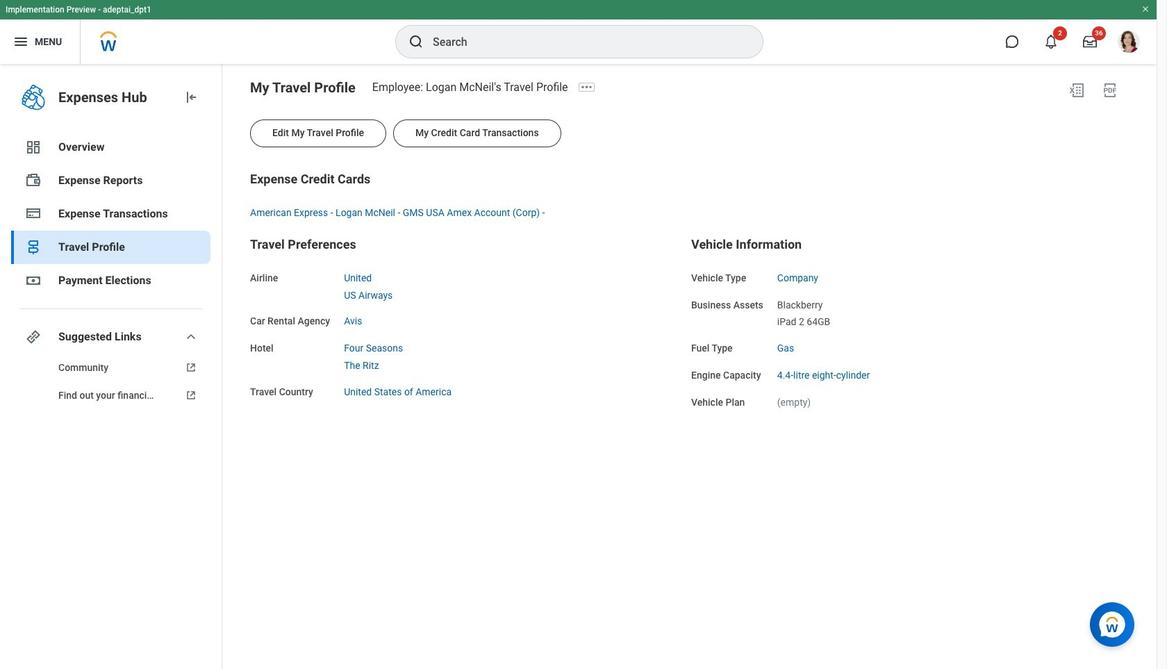 Task type: vqa. For each thing, say whether or not it's contained in the screenshot.
expenses hub element
yes



Task type: describe. For each thing, give the bounding box(es) containing it.
dollar image
[[25, 272, 42, 289]]

chevron down small image
[[183, 329, 199, 345]]

dashboard image
[[25, 139, 42, 156]]

task pay image
[[25, 172, 42, 189]]

credit card image
[[25, 205, 42, 222]]

link image
[[25, 329, 42, 345]]

expenses hub element
[[58, 88, 172, 107]]

1 ext link image from the top
[[183, 361, 199, 375]]

ipad 2 64gb element
[[777, 314, 830, 327]]

blackberry element
[[777, 296, 823, 310]]

close environment banner image
[[1142, 5, 1150, 13]]

transformation import image
[[183, 89, 199, 106]]

Search Workday  search field
[[433, 26, 734, 57]]



Task type: locate. For each thing, give the bounding box(es) containing it.
justify image
[[13, 33, 29, 50]]

items selected list
[[344, 269, 415, 302], [777, 296, 853, 329], [344, 340, 425, 372]]

timeline milestone image
[[25, 239, 42, 256]]

navigation pane region
[[0, 64, 222, 669]]

0 vertical spatial ext link image
[[183, 361, 199, 375]]

inbox large image
[[1083, 35, 1097, 49]]

export to excel image
[[1069, 82, 1085, 99]]

2 ext link image from the top
[[183, 388, 199, 402]]

search image
[[408, 33, 425, 50]]

group
[[250, 171, 1119, 219], [250, 236, 677, 399], [691, 236, 1119, 409]]

banner
[[0, 0, 1157, 64]]

profile logan mcneil image
[[1118, 31, 1140, 56]]

ext link image
[[183, 361, 199, 375], [183, 388, 199, 402]]

notifications large image
[[1044, 35, 1058, 49]]

employee: logan mcneil's travel profile element
[[372, 81, 576, 94]]

1 vertical spatial ext link image
[[183, 388, 199, 402]]

view printable version (pdf) image
[[1102, 82, 1119, 99]]



